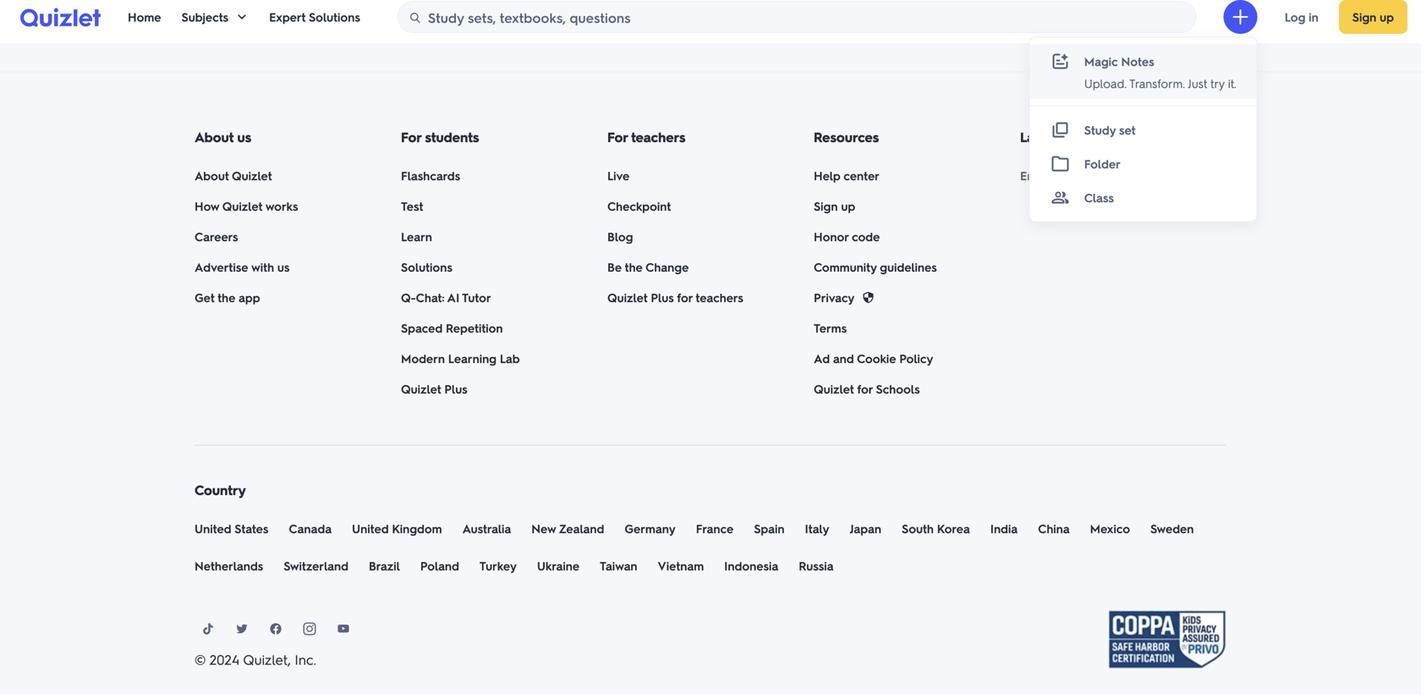Task type: describe. For each thing, give the bounding box(es) containing it.
kingdom
[[392, 521, 442, 536]]

advertise
[[195, 259, 248, 275]]

united for united states
[[195, 521, 231, 536]]

sweden
[[1151, 521, 1195, 536]]

honor code link
[[814, 228, 880, 245]]

ad
[[814, 351, 830, 366]]

for teachers element
[[608, 127, 814, 306]]

ad and cookie policy
[[814, 351, 934, 366]]

advertisement element
[[403, 0, 1019, 21]]

netherlands link
[[195, 557, 263, 574]]

sign up for sign up link
[[814, 198, 856, 214]]

learn link
[[401, 228, 432, 245]]

policy
[[900, 351, 934, 366]]

how quizlet works
[[195, 198, 298, 214]]

south korea link
[[902, 520, 971, 537]]

get the app link
[[195, 289, 260, 306]]

italy link
[[805, 520, 830, 537]]

quizlet inside 'link'
[[232, 168, 272, 183]]

blog link
[[608, 228, 634, 245]]

tutor
[[462, 290, 491, 305]]

0 horizontal spatial teachers
[[632, 128, 686, 146]]

just
[[1189, 76, 1208, 91]]

zealand
[[559, 521, 605, 536]]

quizlet plus for teachers
[[608, 290, 744, 305]]

class
[[1085, 190, 1115, 205]]

privacy
[[814, 290, 855, 305]]

help center
[[814, 168, 880, 183]]

brazil
[[369, 558, 400, 573]]

sign for sign up button
[[1353, 9, 1377, 25]]

change
[[646, 259, 689, 275]]

quizlet for schools
[[814, 381, 921, 397]]

poland link
[[421, 557, 460, 574]]

study
[[1085, 122, 1116, 138]]

australia
[[463, 521, 511, 536]]

germany link
[[625, 520, 676, 537]]

brazil link
[[369, 557, 400, 574]]

with
[[251, 259, 274, 275]]

chat:
[[416, 290, 445, 305]]

quizlet down the about quizlet 'link'
[[222, 198, 263, 214]]

mexico link
[[1091, 520, 1131, 537]]

new zealand link
[[532, 520, 605, 537]]

be the change link
[[608, 259, 689, 276]]

ad and cookie policy link
[[814, 350, 934, 367]]

community guidelines link
[[814, 259, 938, 276]]

code
[[852, 229, 880, 244]]

us inside 'link'
[[278, 259, 290, 275]]

live
[[608, 168, 630, 183]]

home link
[[128, 0, 161, 44]]

quizlet for quizlet plus for teachers
[[608, 290, 648, 305]]

states
[[235, 521, 269, 536]]

south
[[902, 521, 934, 536]]

expert solutions link
[[269, 0, 360, 44]]

checkpoint
[[608, 198, 671, 214]]

spaced
[[401, 320, 443, 336]]

app
[[239, 290, 260, 305]]

united kingdom
[[352, 521, 442, 536]]

australia link
[[463, 520, 511, 537]]

up for sign up link
[[842, 198, 856, 214]]

russia
[[799, 558, 834, 573]]

folder
[[1085, 156, 1121, 171]]

0 horizontal spatial us
[[237, 128, 252, 146]]

get the app
[[195, 290, 260, 305]]

q-chat: ai tutor
[[401, 290, 491, 305]]

united kingdom link
[[352, 520, 442, 537]]

up for sign up button
[[1381, 9, 1395, 25]]

subjects button
[[182, 0, 249, 44]]

tiktok image
[[201, 622, 215, 635]]

flashcards
[[401, 168, 461, 183]]

study set button
[[1031, 113, 1258, 147]]

solutions inside for students element
[[401, 259, 453, 275]]

about for about quizlet
[[195, 168, 229, 183]]

terms link
[[814, 320, 847, 336]]

search image
[[409, 11, 422, 24]]

france
[[696, 521, 734, 536]]

test link
[[401, 198, 424, 215]]

quizlet,
[[243, 650, 291, 668]]

russia link
[[799, 557, 834, 574]]

united for united kingdom
[[352, 521, 389, 536]]

in
[[1310, 9, 1319, 25]]

create menu
[[1031, 38, 1258, 221]]

twitter image
[[235, 622, 249, 635]]

1 vertical spatial teachers
[[696, 290, 744, 305]]

about us element
[[195, 127, 401, 306]]

india
[[991, 521, 1018, 536]]

for for for students
[[401, 128, 422, 146]]

get
[[195, 290, 215, 305]]

be
[[608, 259, 622, 275]]

caret down image
[[235, 10, 249, 24]]

terms
[[814, 320, 847, 336]]

language
[[1021, 128, 1083, 146]]

how
[[195, 198, 220, 214]]

country
[[195, 481, 246, 499]]

0 vertical spatial for
[[677, 290, 693, 305]]

sign up for sign up button
[[1353, 9, 1395, 25]]

quizlet plus
[[401, 381, 468, 397]]

center
[[844, 168, 880, 183]]

checkpoint link
[[608, 198, 671, 215]]

germany
[[625, 521, 676, 536]]

shield image
[[862, 291, 875, 304]]

modern learning lab
[[401, 351, 520, 366]]



Task type: vqa. For each thing, say whether or not it's contained in the screenshot.
top the when
no



Task type: locate. For each thing, give the bounding box(es) containing it.
ukraine link
[[537, 557, 580, 574]]

0 vertical spatial up
[[1381, 9, 1395, 25]]

honor code
[[814, 229, 880, 244]]

0 vertical spatial sign
[[1353, 9, 1377, 25]]

transform.
[[1130, 76, 1186, 91]]

up inside sign up button
[[1381, 9, 1395, 25]]

mexico
[[1091, 521, 1131, 536]]

about up how
[[195, 168, 229, 183]]

1 vertical spatial sign up
[[814, 198, 856, 214]]

0 horizontal spatial plus
[[445, 381, 468, 397]]

Search text field
[[428, 1, 1192, 33]]

about quizlet link
[[195, 167, 272, 184]]

0 vertical spatial teachers
[[632, 128, 686, 146]]

spaced repetition
[[401, 320, 503, 336]]

us up about quizlet
[[237, 128, 252, 146]]

log in
[[1285, 9, 1319, 25]]

0 horizontal spatial the
[[218, 290, 236, 305]]

2 quizlet image from the top
[[20, 8, 101, 27]]

about for about us
[[195, 128, 234, 146]]

for students element
[[401, 127, 608, 397]]

india link
[[991, 520, 1018, 537]]

sign up link
[[814, 198, 856, 215]]

poland
[[421, 558, 460, 573]]

1 horizontal spatial for
[[608, 128, 628, 146]]

guidelines
[[880, 259, 938, 275]]

sign down "help"
[[814, 198, 838, 214]]

0 vertical spatial us
[[237, 128, 252, 146]]

plus for quizlet plus
[[445, 381, 468, 397]]

None search field
[[398, 1, 1197, 33]]

quizlet
[[232, 168, 272, 183], [222, 198, 263, 214], [608, 290, 648, 305], [401, 381, 441, 397], [814, 381, 854, 397]]

1 united from the left
[[195, 521, 231, 536]]

be the change
[[608, 259, 689, 275]]

©
[[195, 650, 206, 668]]

united
[[195, 521, 231, 536], [352, 521, 389, 536]]

language element
[[1021, 127, 1227, 184]]

youtube image
[[337, 622, 350, 635]]

japan link
[[850, 520, 882, 537]]

0 horizontal spatial united
[[195, 521, 231, 536]]

turkey
[[480, 558, 517, 573]]

quizlet for quizlet for schools
[[814, 381, 854, 397]]

folder button
[[1031, 147, 1258, 181]]

0 horizontal spatial sign
[[814, 198, 838, 214]]

the right get
[[218, 290, 236, 305]]

0 horizontal spatial for
[[401, 128, 422, 146]]

vietnam
[[658, 558, 704, 573]]

the inside for teachers element
[[625, 259, 643, 275]]

solutions link
[[401, 259, 453, 276]]

modern
[[401, 351, 445, 366]]

coppa safe harbor certification seal image
[[1109, 610, 1227, 669]]

1 vertical spatial solutions
[[401, 259, 453, 275]]

quizlet down be
[[608, 290, 648, 305]]

up right in
[[1381, 9, 1395, 25]]

1 horizontal spatial us
[[278, 259, 290, 275]]

cookie
[[857, 351, 897, 366]]

quizlet image
[[20, 7, 101, 27], [20, 8, 101, 27]]

inc.
[[295, 650, 316, 668]]

quizlet plus link
[[401, 380, 468, 397]]

community guidelines
[[814, 259, 938, 275]]

france link
[[696, 520, 734, 537]]

for teachers
[[608, 128, 686, 146]]

facebook image
[[269, 622, 283, 635]]

1 vertical spatial for
[[858, 381, 873, 397]]

study set
[[1085, 122, 1136, 138]]

learn
[[401, 229, 432, 244]]

students
[[425, 128, 479, 146]]

it.
[[1229, 76, 1237, 91]]

instagram image
[[303, 622, 317, 635]]

0 horizontal spatial for
[[677, 290, 693, 305]]

sign up inside button
[[1353, 9, 1395, 25]]

1 horizontal spatial for
[[858, 381, 873, 397]]

netherlands
[[195, 558, 263, 573]]

honor
[[814, 229, 849, 244]]

taiwan
[[600, 558, 638, 573]]

0 vertical spatial sign up
[[1353, 9, 1395, 25]]

expert solutions
[[269, 9, 360, 25]]

for down ad and cookie policy at the right
[[858, 381, 873, 397]]

quizlet inside for students element
[[401, 381, 441, 397]]

0 vertical spatial about
[[195, 128, 234, 146]]

sign right in
[[1353, 9, 1377, 25]]

sign up right in
[[1353, 9, 1395, 25]]

sign up inside resources element
[[814, 198, 856, 214]]

class button
[[1031, 181, 1258, 215]]

indonesia
[[725, 558, 779, 573]]

0 vertical spatial solutions
[[309, 9, 360, 25]]

1 vertical spatial us
[[278, 259, 290, 275]]

modern learning lab link
[[401, 350, 520, 367]]

1 horizontal spatial united
[[352, 521, 389, 536]]

and
[[834, 351, 855, 366]]

plus down modern learning lab 'link'
[[445, 381, 468, 397]]

up inside sign up link
[[842, 198, 856, 214]]

works
[[266, 198, 298, 214]]

plus
[[651, 290, 674, 305], [445, 381, 468, 397]]

careers link
[[195, 228, 238, 245]]

the for app
[[218, 290, 236, 305]]

about inside 'link'
[[195, 168, 229, 183]]

© 2024 quizlet, inc.
[[195, 650, 316, 668]]

2024
[[210, 650, 240, 668]]

solutions up chat:
[[401, 259, 453, 275]]

1 horizontal spatial the
[[625, 259, 643, 275]]

quizlet plus for teachers link
[[608, 289, 744, 306]]

the inside about us element
[[218, 290, 236, 305]]

taiwan link
[[600, 557, 638, 574]]

2 about from the top
[[195, 168, 229, 183]]

for students
[[401, 128, 479, 146]]

1 for from the left
[[401, 128, 422, 146]]

help center link
[[814, 167, 880, 184]]

for left students
[[401, 128, 422, 146]]

the for change
[[625, 259, 643, 275]]

1 quizlet image from the top
[[20, 7, 101, 27]]

quizlet down modern
[[401, 381, 441, 397]]

schools
[[876, 381, 921, 397]]

repetition
[[446, 320, 503, 336]]

quizlet for quizlet plus
[[401, 381, 441, 397]]

plus inside for teachers element
[[651, 290, 674, 305]]

spaced repetition link
[[401, 320, 503, 336]]

sign for sign up link
[[814, 198, 838, 214]]

us
[[237, 128, 252, 146], [278, 259, 290, 275]]

plus inside for students element
[[445, 381, 468, 397]]

about quizlet
[[195, 168, 272, 183]]

0 horizontal spatial sign up
[[814, 198, 856, 214]]

sign inside sign up button
[[1353, 9, 1377, 25]]

south korea
[[902, 521, 971, 536]]

create image
[[1231, 7, 1252, 27]]

quizlet inside for teachers element
[[608, 290, 648, 305]]

2 for from the left
[[608, 128, 628, 146]]

help
[[814, 168, 841, 183]]

1 vertical spatial plus
[[445, 381, 468, 397]]

test
[[401, 198, 424, 214]]

1 horizontal spatial up
[[1381, 9, 1395, 25]]

the right be
[[625, 259, 643, 275]]

for up the live link
[[608, 128, 628, 146]]

footer containing about us
[[0, 72, 1422, 694]]

quizlet inside resources element
[[814, 381, 854, 397]]

1 vertical spatial the
[[218, 290, 236, 305]]

0 horizontal spatial up
[[842, 198, 856, 214]]

0 vertical spatial plus
[[651, 290, 674, 305]]

1 horizontal spatial sign
[[1353, 9, 1377, 25]]

us right with
[[278, 259, 290, 275]]

sign up
[[1353, 9, 1395, 25], [814, 198, 856, 214]]

1 horizontal spatial solutions
[[401, 259, 453, 275]]

switzerland
[[284, 558, 349, 573]]

magic notes
[[1085, 54, 1155, 69]]

sign up up 'honor'
[[814, 198, 856, 214]]

korea
[[938, 521, 971, 536]]

about us
[[195, 128, 252, 146]]

about up the about quizlet 'link'
[[195, 128, 234, 146]]

united left states
[[195, 521, 231, 536]]

quizlet up "how quizlet works" link
[[232, 168, 272, 183]]

plus down change
[[651, 290, 674, 305]]

for for for teachers
[[608, 128, 628, 146]]

resources element
[[814, 127, 1021, 397]]

footer
[[0, 72, 1422, 694]]

learning
[[448, 351, 497, 366]]

community
[[814, 259, 877, 275]]

united states link
[[195, 520, 269, 537]]

solutions right expert
[[309, 9, 360, 25]]

italy
[[805, 521, 830, 536]]

united states
[[195, 521, 269, 536]]

q-
[[401, 290, 416, 305]]

1 about from the top
[[195, 128, 234, 146]]

canada
[[289, 521, 332, 536]]

united up brazil
[[352, 521, 389, 536]]

1 horizontal spatial plus
[[651, 290, 674, 305]]

1 horizontal spatial teachers
[[696, 290, 744, 305]]

1 vertical spatial sign
[[814, 198, 838, 214]]

1 vertical spatial up
[[842, 198, 856, 214]]

indonesia link
[[725, 557, 779, 574]]

sign inside sign up link
[[814, 198, 838, 214]]

plus for quizlet plus for teachers
[[651, 290, 674, 305]]

solutions inside 'link'
[[309, 9, 360, 25]]

quizlet down and
[[814, 381, 854, 397]]

up up honor code link
[[842, 198, 856, 214]]

turkey link
[[480, 557, 517, 574]]

2 united from the left
[[352, 521, 389, 536]]

1 vertical spatial about
[[195, 168, 229, 183]]

0 vertical spatial the
[[625, 259, 643, 275]]

for down change
[[677, 290, 693, 305]]

for inside resources element
[[858, 381, 873, 397]]

Search field
[[399, 1, 1197, 33]]

0 horizontal spatial solutions
[[309, 9, 360, 25]]

1 horizontal spatial sign up
[[1353, 9, 1395, 25]]



